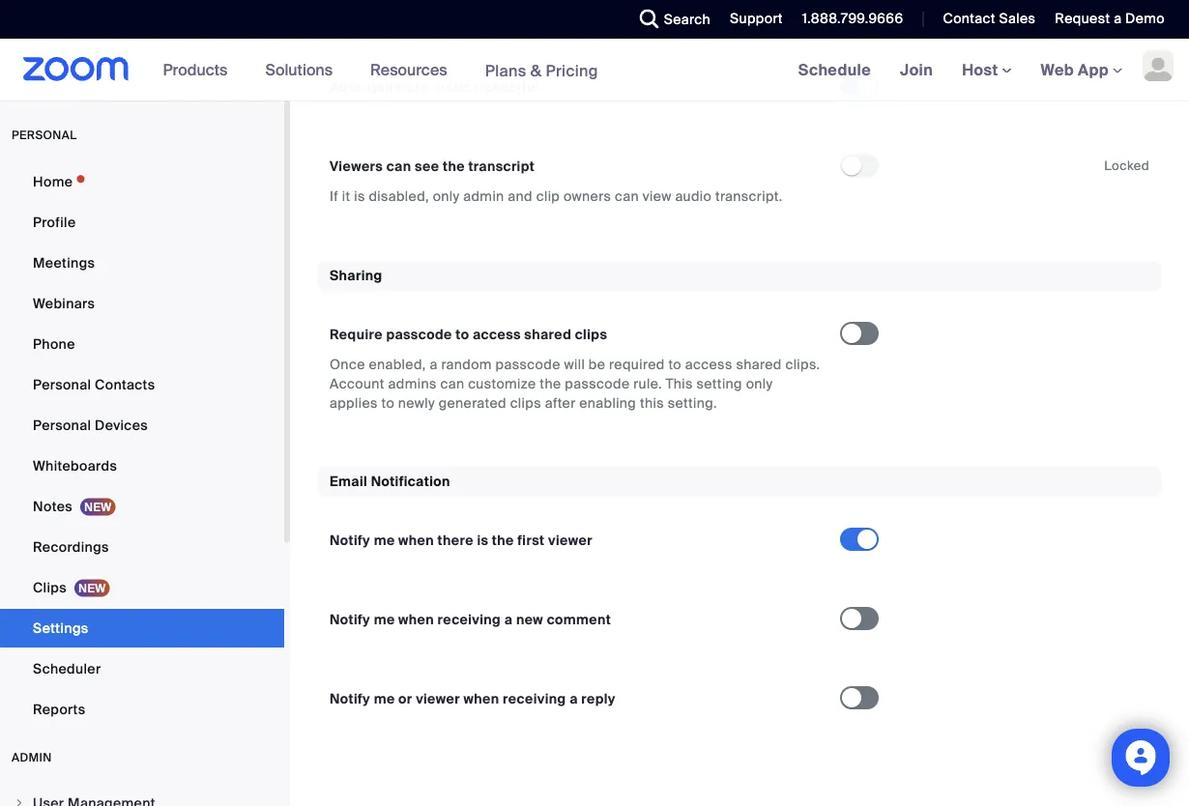 Task type: vqa. For each thing, say whether or not it's contained in the screenshot.
topmost the to
yes



Task type: locate. For each thing, give the bounding box(es) containing it.
web
[[1041, 59, 1075, 80]]

personal
[[33, 376, 91, 394], [33, 416, 91, 434]]

demo
[[1126, 10, 1166, 28]]

0 vertical spatial audio
[[433, 78, 471, 96]]

notes link
[[0, 487, 284, 526]]

0 vertical spatial when
[[399, 532, 434, 550]]

only
[[433, 188, 460, 205], [746, 375, 773, 392]]

1 horizontal spatial clips
[[575, 325, 608, 343]]

1.888.799.9666 button
[[788, 0, 909, 39], [803, 10, 904, 28]]

can left "see"
[[387, 158, 411, 175]]

banner containing products
[[0, 39, 1190, 102]]

profile picture image
[[1143, 50, 1174, 81]]

a inside once enabled, a random passcode will be required to access shared clips. account admins can customize the passcode rule. this setting only applies to newly generated clips after enabling this setting.
[[430, 355, 438, 373]]

clips link
[[0, 569, 284, 607]]

1 horizontal spatial to
[[456, 325, 469, 343]]

personal devices link
[[0, 406, 284, 445]]

app
[[1078, 59, 1109, 80]]

0 horizontal spatial only
[[433, 188, 460, 205]]

personal up the whiteboards
[[33, 416, 91, 434]]

1 horizontal spatial audio
[[675, 188, 712, 205]]

1 horizontal spatial passcode
[[496, 355, 561, 373]]

1 horizontal spatial access
[[685, 355, 733, 373]]

a
[[1114, 10, 1122, 28], [430, 355, 438, 373], [505, 611, 513, 629], [570, 690, 578, 708]]

comment
[[547, 611, 611, 629]]

access up setting
[[685, 355, 733, 373]]

1.888.799.9666 button up schedule on the right of page
[[788, 0, 909, 39]]

2 me from the top
[[374, 611, 395, 629]]

2 horizontal spatial passcode
[[565, 375, 630, 392]]

1 vertical spatial when
[[399, 611, 434, 629]]

passcode up customize
[[496, 355, 561, 373]]

3 me from the top
[[374, 690, 395, 708]]

1 vertical spatial is
[[477, 532, 489, 550]]

1 horizontal spatial shared
[[736, 355, 782, 373]]

1 vertical spatial audio
[[675, 188, 712, 205]]

there
[[438, 532, 474, 550]]

clips down customize
[[510, 394, 542, 412]]

plans
[[485, 60, 527, 81]]

only down the viewers can see the transcript
[[433, 188, 460, 205]]

passcode up enabled,
[[386, 325, 452, 343]]

viewer right the "or"
[[416, 690, 460, 708]]

transcript.
[[716, 188, 783, 205]]

1 horizontal spatial the
[[492, 532, 514, 550]]

0 vertical spatial receiving
[[438, 611, 501, 629]]

personal menu menu
[[0, 162, 284, 731]]

resources
[[371, 59, 447, 80]]

0 vertical spatial only
[[433, 188, 460, 205]]

0 vertical spatial access
[[473, 325, 521, 343]]

contact sales
[[943, 10, 1036, 28]]

see
[[415, 158, 440, 175]]

1 vertical spatial clips
[[510, 394, 542, 412]]

0 vertical spatial is
[[354, 188, 365, 205]]

meetings link
[[0, 244, 284, 282]]

receiving left new
[[438, 611, 501, 629]]

audio right generate
[[433, 78, 471, 96]]

2 vertical spatial notify
[[330, 690, 371, 708]]

2 horizontal spatial can
[[615, 188, 639, 205]]

this
[[666, 375, 693, 392]]

2 vertical spatial me
[[374, 690, 395, 708]]

the
[[443, 158, 465, 175], [540, 375, 562, 392], [492, 532, 514, 550]]

reply
[[582, 690, 616, 708]]

0 horizontal spatial clips
[[510, 394, 542, 412]]

viewers can see the transcript
[[330, 158, 535, 175]]

2 vertical spatial can
[[441, 375, 465, 392]]

&
[[531, 60, 542, 81]]

0 vertical spatial notify
[[330, 532, 371, 550]]

the inside email notification element
[[492, 532, 514, 550]]

web app button
[[1041, 59, 1123, 80]]

can
[[387, 158, 411, 175], [615, 188, 639, 205], [441, 375, 465, 392]]

1 vertical spatial only
[[746, 375, 773, 392]]

once enabled, a random passcode will be required to access shared clips. account admins can customize the passcode rule. this setting only applies to newly generated clips after enabling this setting.
[[330, 355, 821, 412]]

notify for notify me when there is the first viewer
[[330, 532, 371, 550]]

0 horizontal spatial the
[[443, 158, 465, 175]]

personal devices
[[33, 416, 148, 434]]

the right "see"
[[443, 158, 465, 175]]

viewer right the first
[[548, 532, 593, 550]]

1 vertical spatial personal
[[33, 416, 91, 434]]

1 personal from the top
[[33, 376, 91, 394]]

passcode down be
[[565, 375, 630, 392]]

or
[[399, 690, 413, 708]]

banner
[[0, 39, 1190, 102]]

2 horizontal spatial the
[[540, 375, 562, 392]]

3 notify from the top
[[330, 690, 371, 708]]

0 vertical spatial viewer
[[548, 532, 593, 550]]

0 horizontal spatial viewer
[[416, 690, 460, 708]]

only right setting
[[746, 375, 773, 392]]

clips.
[[786, 355, 821, 373]]

request a demo
[[1056, 10, 1166, 28]]

view
[[643, 188, 672, 205]]

is right it
[[354, 188, 365, 205]]

contact sales link
[[929, 0, 1041, 39], [943, 10, 1036, 28]]

plans & pricing link
[[485, 60, 599, 81], [485, 60, 599, 81]]

when for there
[[399, 532, 434, 550]]

1 vertical spatial can
[[615, 188, 639, 205]]

viewers
[[330, 158, 383, 175]]

1 horizontal spatial can
[[441, 375, 465, 392]]

2 vertical spatial the
[[492, 532, 514, 550]]

is right there
[[477, 532, 489, 550]]

1 vertical spatial access
[[685, 355, 733, 373]]

2 personal from the top
[[33, 416, 91, 434]]

recordings link
[[0, 528, 284, 567]]

personal for personal contacts
[[33, 376, 91, 394]]

0 vertical spatial me
[[374, 532, 395, 550]]

the up after
[[540, 375, 562, 392]]

a up admins at the top left of the page
[[430, 355, 438, 373]]

1 horizontal spatial only
[[746, 375, 773, 392]]

generated
[[439, 394, 507, 412]]

sharing element
[[318, 261, 1162, 436]]

1 vertical spatial to
[[669, 355, 682, 373]]

0 vertical spatial clips
[[575, 325, 608, 343]]

admin
[[464, 188, 505, 205]]

transcript
[[474, 78, 541, 96], [469, 158, 535, 175]]

notify for notify me when receiving a new comment
[[330, 611, 371, 629]]

1 vertical spatial shared
[[736, 355, 782, 373]]

can down the random
[[441, 375, 465, 392]]

can left the view
[[615, 188, 639, 205]]

shared left clips.
[[736, 355, 782, 373]]

clips up be
[[575, 325, 608, 343]]

0 horizontal spatial receiving
[[438, 611, 501, 629]]

0 vertical spatial personal
[[33, 376, 91, 394]]

access up the random
[[473, 325, 521, 343]]

personal down phone
[[33, 376, 91, 394]]

generate
[[368, 78, 429, 96]]

0 horizontal spatial can
[[387, 158, 411, 175]]

when up the "or"
[[399, 611, 434, 629]]

0 vertical spatial passcode
[[386, 325, 452, 343]]

audio
[[433, 78, 471, 96], [675, 188, 712, 205]]

2 notify from the top
[[330, 611, 371, 629]]

clips
[[33, 579, 67, 597]]

1 me from the top
[[374, 532, 395, 550]]

1 vertical spatial transcript
[[469, 158, 535, 175]]

first
[[518, 532, 545, 550]]

shared up will
[[525, 325, 572, 343]]

search
[[664, 10, 711, 28]]

1 vertical spatial receiving
[[503, 690, 566, 708]]

1 notify from the top
[[330, 532, 371, 550]]

settings link
[[0, 609, 284, 648]]

a left new
[[505, 611, 513, 629]]

request a demo link
[[1041, 0, 1190, 39], [1056, 10, 1166, 28]]

receiving left "reply" at the bottom
[[503, 690, 566, 708]]

the left the first
[[492, 532, 514, 550]]

pricing
[[546, 60, 599, 81]]

0 horizontal spatial shared
[[525, 325, 572, 343]]

transcript up admin
[[469, 158, 535, 175]]

1 horizontal spatial viewer
[[548, 532, 593, 550]]

meetings
[[33, 254, 95, 272]]

this
[[640, 394, 664, 412]]

2 horizontal spatial to
[[669, 355, 682, 373]]

1 vertical spatial notify
[[330, 611, 371, 629]]

scheduler link
[[0, 650, 284, 689]]

1 vertical spatial viewer
[[416, 690, 460, 708]]

transcript left pricing
[[474, 78, 541, 96]]

to up this
[[669, 355, 682, 373]]

when left there
[[399, 532, 434, 550]]

random
[[441, 355, 492, 373]]

home
[[33, 173, 73, 191]]

enabling
[[580, 394, 637, 412]]

access
[[473, 325, 521, 343], [685, 355, 733, 373]]

when right the "or"
[[464, 690, 500, 708]]

0 horizontal spatial is
[[354, 188, 365, 205]]

clip
[[537, 188, 560, 205]]

to left newly
[[382, 394, 395, 412]]

request
[[1056, 10, 1111, 28]]

access inside once enabled, a random passcode will be required to access shared clips. account admins can customize the passcode rule. this setting only applies to newly generated clips after enabling this setting.
[[685, 355, 733, 373]]

viewer
[[548, 532, 593, 550], [416, 690, 460, 708]]

me
[[374, 532, 395, 550], [374, 611, 395, 629], [374, 690, 395, 708]]

devices
[[95, 416, 148, 434]]

0 vertical spatial the
[[443, 158, 465, 175]]

0 vertical spatial to
[[456, 325, 469, 343]]

audio right the view
[[675, 188, 712, 205]]

1 horizontal spatial is
[[477, 532, 489, 550]]

clips inside once enabled, a random passcode will be required to access shared clips. account admins can customize the passcode rule. this setting only applies to newly generated clips after enabling this setting.
[[510, 394, 542, 412]]

1 vertical spatial the
[[540, 375, 562, 392]]

notes
[[33, 498, 73, 516]]

to up the random
[[456, 325, 469, 343]]

notify for notify me or viewer when receiving a reply
[[330, 690, 371, 708]]

0 horizontal spatial to
[[382, 394, 395, 412]]

join link
[[886, 39, 948, 101]]

menu item
[[0, 785, 284, 807]]

require passcode to access shared clips
[[330, 325, 608, 343]]

1 vertical spatial me
[[374, 611, 395, 629]]

required
[[609, 355, 665, 373]]

host
[[963, 59, 1003, 80]]

profile link
[[0, 203, 284, 242]]

right image
[[14, 798, 25, 807]]



Task type: describe. For each thing, give the bounding box(es) containing it.
rule.
[[634, 375, 662, 392]]

contacts
[[95, 376, 155, 394]]

a left demo
[[1114, 10, 1122, 28]]

will
[[564, 355, 585, 373]]

me for viewer
[[374, 690, 395, 708]]

be
[[589, 355, 606, 373]]

0 vertical spatial can
[[387, 158, 411, 175]]

contact
[[943, 10, 996, 28]]

resources button
[[371, 39, 456, 101]]

2 vertical spatial passcode
[[565, 375, 630, 392]]

notification
[[371, 473, 450, 491]]

join
[[901, 59, 934, 80]]

setting.
[[668, 394, 718, 412]]

reports link
[[0, 691, 284, 729]]

2 vertical spatial to
[[382, 394, 395, 412]]

shared inside once enabled, a random passcode will be required to access shared clips. account admins can customize the passcode rule. this setting only applies to newly generated clips after enabling this setting.
[[736, 355, 782, 373]]

account
[[330, 375, 385, 392]]

if
[[330, 188, 339, 205]]

locked
[[1105, 158, 1150, 174]]

it
[[342, 188, 351, 205]]

me for there
[[374, 532, 395, 550]]

0 horizontal spatial audio
[[433, 78, 471, 96]]

notify me or viewer when receiving a reply
[[330, 690, 616, 708]]

can inside once enabled, a random passcode will be required to access shared clips. account admins can customize the passcode rule. this setting only applies to newly generated clips after enabling this setting.
[[441, 375, 465, 392]]

admins
[[388, 375, 437, 392]]

settings
[[33, 620, 89, 637]]

admin
[[12, 751, 52, 766]]

personal for personal devices
[[33, 416, 91, 434]]

search button
[[626, 0, 716, 39]]

only inside once enabled, a random passcode will be required to access shared clips. account admins can customize the passcode rule. this setting only applies to newly generated clips after enabling this setting.
[[746, 375, 773, 392]]

personal contacts
[[33, 376, 155, 394]]

whiteboards
[[33, 457, 117, 475]]

products button
[[163, 39, 236, 101]]

0 horizontal spatial access
[[473, 325, 521, 343]]

schedule
[[799, 59, 872, 80]]

1 horizontal spatial receiving
[[503, 690, 566, 708]]

if it is disabled, only admin and clip owners can view audio transcript.
[[330, 188, 783, 205]]

meetings navigation
[[784, 39, 1190, 102]]

products
[[163, 59, 228, 80]]

web app
[[1041, 59, 1109, 80]]

me for receiving
[[374, 611, 395, 629]]

sales
[[1000, 10, 1036, 28]]

and
[[508, 188, 533, 205]]

1.888.799.9666 button up schedule 'link'
[[803, 10, 904, 28]]

zoom logo image
[[23, 57, 129, 81]]

personal
[[12, 128, 77, 143]]

host button
[[963, 59, 1012, 80]]

the inside once enabled, a random passcode will be required to access shared clips. account admins can customize the passcode rule. this setting only applies to newly generated clips after enabling this setting.
[[540, 375, 562, 392]]

personal contacts link
[[0, 366, 284, 404]]

new
[[516, 611, 544, 629]]

schedule link
[[784, 39, 886, 101]]

email
[[330, 473, 368, 491]]

once
[[330, 355, 365, 373]]

sharing
[[330, 266, 383, 284]]

auto-
[[330, 78, 368, 96]]

require
[[330, 325, 383, 343]]

reports
[[33, 701, 86, 719]]

setting
[[697, 375, 743, 392]]

support
[[730, 10, 783, 28]]

phone link
[[0, 325, 284, 364]]

product information navigation
[[149, 39, 613, 102]]

scheduler
[[33, 660, 101, 678]]

home link
[[0, 162, 284, 201]]

0 vertical spatial shared
[[525, 325, 572, 343]]

whiteboards link
[[0, 447, 284, 486]]

disabled,
[[369, 188, 429, 205]]

0 horizontal spatial passcode
[[386, 325, 452, 343]]

customize
[[468, 375, 536, 392]]

plans & pricing
[[485, 60, 599, 81]]

email notification element
[[318, 467, 1162, 743]]

owners
[[564, 188, 612, 205]]

auto-generate audio transcript
[[330, 78, 541, 96]]

solutions button
[[265, 39, 342, 101]]

applies
[[330, 394, 378, 412]]

phone
[[33, 335, 75, 353]]

enabled,
[[369, 355, 426, 373]]

newly
[[398, 394, 435, 412]]

email notification
[[330, 473, 450, 491]]

0 vertical spatial transcript
[[474, 78, 541, 96]]

solutions
[[265, 59, 333, 80]]

1 vertical spatial passcode
[[496, 355, 561, 373]]

recordings
[[33, 538, 109, 556]]

profile
[[33, 213, 76, 231]]

when for receiving
[[399, 611, 434, 629]]

2 vertical spatial when
[[464, 690, 500, 708]]

webinars link
[[0, 284, 284, 323]]

a left "reply" at the bottom
[[570, 690, 578, 708]]

is inside email notification element
[[477, 532, 489, 550]]

notify me when there is the first viewer
[[330, 532, 593, 550]]



